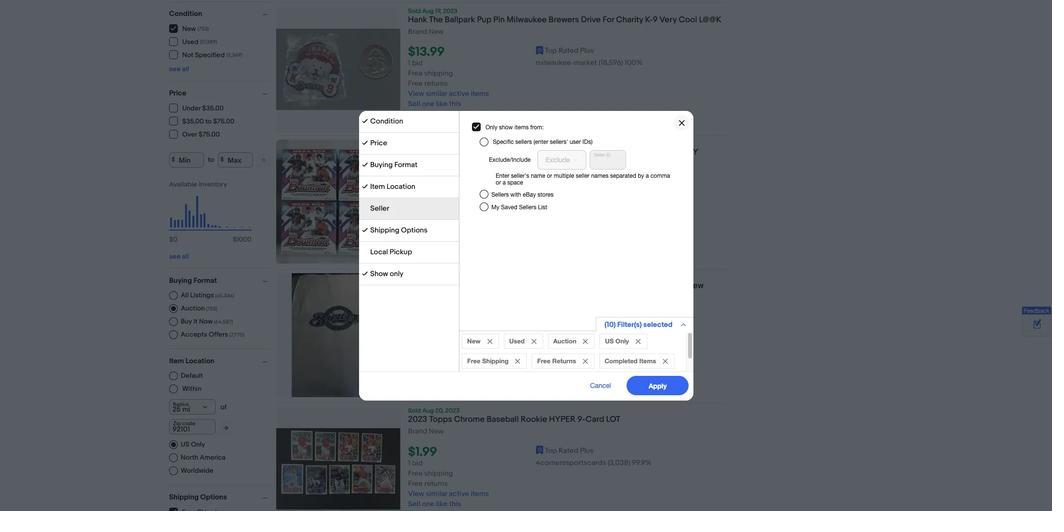 Task type: vqa. For each thing, say whether or not it's contained in the screenshot.
fourth View from the top of the page
yes



Task type: describe. For each thing, give the bounding box(es) containing it.
cancel
[[590, 382, 611, 389]]

brand inside the "lot of 4 (four) 2021 bowman baseball trading cards mega boxes factory sealed brand new"
[[408, 170, 427, 179]]

1 vertical spatial only
[[615, 337, 629, 345]]

bid for $1.99
[[412, 459, 423, 468]]

from:
[[530, 124, 544, 130]]

one inside milwaukee-market (18,596) 100% free shipping free returns view similar active items sell one like this
[[422, 99, 434, 109]]

local pickup
[[370, 247, 412, 257]]

khwalker13
[[536, 201, 572, 210]]

completed items
[[604, 357, 656, 365]]

all listings (65,334)
[[181, 291, 234, 299]]

filter applied image for condition
[[362, 118, 368, 124]]

hank the ballpark pup pin milwaukee brewers drive for charity k-9 very cool l@@k heading
[[408, 15, 722, 25]]

used for used
[[509, 337, 525, 345]]

condition tab
[[359, 111, 459, 133]]

buying format for buying format dropdown button
[[169, 276, 217, 285]]

price for price "dropdown button"
[[169, 88, 186, 98]]

1 vertical spatial sellers
[[519, 204, 536, 211]]

returns inside milwaukee-market (18,596) 100% free shipping free returns view similar active items sell one like this
[[424, 79, 448, 88]]

all for price
[[182, 252, 189, 261]]

blanket
[[528, 281, 556, 291]]

under $35.00
[[182, 104, 224, 112]]

3 active from the top
[[449, 366, 469, 375]]

graph of available inventory between $0 and $1000+ image
[[169, 180, 252, 248]]

cancel button
[[579, 376, 622, 395]]

new inside the "lot of 4 (four) 2021 bowman baseball trading cards mega boxes factory sealed brand new"
[[429, 170, 444, 179]]

baseball inside "milwaukee brewers promo sga blanket big huge 39" x 56" baseball brand new l@@k !"
[[629, 281, 661, 291]]

(753) for new
[[198, 26, 209, 32]]

1 horizontal spatial a
[[646, 172, 649, 179]]

location for item location dropdown button
[[186, 356, 214, 366]]

pickup
[[389, 247, 412, 257]]

Minimum Value in $ text field
[[169, 152, 204, 167]]

one for 4cornerssportscards (3,038) 99.9% free shipping free returns view similar active items sell one like this
[[422, 500, 434, 509]]

19,
[[435, 7, 442, 15]]

north america
[[181, 453, 226, 462]]

similar inside 'khwalker13 (1,396) 100% free shipping free returns view similar active items sell one like this'
[[426, 232, 447, 241]]

1 vertical spatial $75.00
[[199, 130, 220, 139]]

filter applied image for buying
[[362, 162, 368, 167]]

accepts offers (7,770)
[[181, 330, 245, 339]]

aug for $13.99
[[422, 7, 434, 15]]

over
[[182, 130, 197, 139]]

not specified (2,369)
[[182, 51, 242, 59]]

only
[[390, 269, 403, 278]]

show only
[[370, 269, 403, 278]]

exclude/include
[[489, 156, 531, 163]]

bid for $13.99
[[412, 59, 423, 68]]

(18,596) for milwaukee-market (18,596) 100% free shipping free returns view similar active items sell one like this
[[599, 58, 623, 67]]

lot of 4 (four) 2021 bowman baseball trading cards mega boxes factory sealed image
[[276, 140, 400, 264]]

shipping inside milwaukee-market (18,596) 100% free shipping free returns view similar active items sell one like this
[[424, 69, 453, 78]]

separated
[[610, 172, 636, 179]]

space
[[507, 179, 523, 186]]

rated for $13.99
[[559, 46, 578, 55]]

1 vertical spatial $35.00
[[182, 117, 204, 126]]

bowman
[[491, 147, 523, 157]]

0 vertical spatial sellers
[[491, 191, 509, 198]]

available inventory
[[169, 180, 227, 188]]

this for khwalker13 (1,396) 100% free shipping free returns view similar active items sell one like this
[[449, 242, 461, 251]]

brewers inside sold  aug 19, 2023 hank the ballpark pup pin milwaukee brewers drive for charity k-9 very cool l@@k brand new
[[549, 15, 579, 25]]

3 view from the top
[[408, 366, 424, 375]]

returns
[[552, 357, 576, 365]]

(four)
[[444, 147, 470, 157]]

sellers'
[[550, 138, 568, 145]]

buying format tab
[[359, 154, 459, 176]]

seller's
[[511, 172, 529, 179]]

4cornerssportscards
[[536, 458, 606, 468]]

apply
[[648, 381, 667, 390]]

specific sellers (enter sellers' user ids)
[[493, 138, 592, 145]]

price tab
[[359, 133, 459, 154]]

like inside milwaukee-market (18,596) 100% free shipping free returns view similar active items sell one like this
[[436, 99, 448, 109]]

feedback
[[1024, 308, 1050, 315]]

item for item location tab
[[370, 182, 385, 191]]

9-
[[578, 415, 586, 425]]

item location tab
[[359, 176, 459, 198]]

cool
[[679, 15, 697, 25]]

2023 topps chrome baseball rookie hyper 9-card lot image
[[276, 429, 400, 510]]

all
[[181, 291, 189, 299]]

(2,369)
[[226, 52, 242, 58]]

99.9%
[[632, 458, 652, 468]]

1 horizontal spatial or
[[547, 172, 552, 179]]

remove filter - buying format - auction image
[[583, 339, 588, 344]]

only show items from:
[[485, 124, 544, 130]]

(enter
[[533, 138, 548, 145]]

free shipping
[[467, 357, 508, 365]]

(10) filter(s) selected button
[[595, 317, 693, 332]]

(10)
[[604, 320, 616, 329]]

like for khwalker13 (1,396) 100% free shipping free returns view similar active items sell one like this
[[436, 242, 448, 251]]

see for price
[[169, 252, 181, 261]]

my saved sellers list
[[491, 204, 547, 211]]

$35.00 to $75.00
[[182, 117, 234, 126]]

market for milwaukee-market (18,596) 100%
[[574, 335, 597, 344]]

39"
[[594, 281, 607, 291]]

1 for $13.99
[[408, 59, 410, 68]]

shipping options tab
[[359, 220, 459, 242]]

buying for buying format tab
[[370, 160, 393, 169]]

like for 4cornerssportscards (3,038) 99.9% free shipping free returns view similar active items sell one like this
[[436, 500, 448, 509]]

apply button
[[627, 376, 689, 395]]

format for buying format tab
[[394, 160, 417, 169]]

see all button for condition
[[169, 65, 189, 73]]

ebay
[[523, 191, 536, 198]]

tab list containing condition
[[359, 111, 459, 285]]

boxes
[[637, 147, 660, 157]]

for
[[603, 15, 614, 25]]

aug for $1.99
[[422, 407, 434, 415]]

the
[[429, 15, 443, 25]]

accepts
[[181, 330, 207, 339]]

1 vertical spatial us
[[181, 440, 189, 449]]

north
[[181, 453, 198, 462]]

pin
[[493, 15, 505, 25]]

1 for $1.99
[[408, 459, 410, 468]]

2 vertical spatial only
[[191, 440, 205, 449]]

view inside milwaukee-market (18,596) 100% free shipping free returns view similar active items sell one like this
[[408, 89, 424, 98]]

buy
[[181, 317, 192, 325]]

filter(s)
[[617, 320, 642, 329]]

specified
[[195, 51, 225, 59]]

pup
[[477, 15, 492, 25]]

2023 topps chrome baseball rookie hyper 9-card lot link
[[408, 415, 728, 428]]

shipping for 4cornerssportscards (3,038) 99.9% free shipping free returns view similar active items sell one like this
[[424, 469, 453, 478]]

1 bid for $13.99
[[408, 59, 423, 68]]

sold for $13.99
[[408, 7, 421, 15]]

filter applied image for item location
[[362, 183, 368, 189]]

2 sell one like this link from the top
[[408, 242, 461, 251]]

location for item location tab
[[386, 182, 415, 191]]

enter seller's name or multiple seller names separated by a comma or a space
[[496, 172, 670, 186]]

america
[[200, 453, 226, 462]]

completed
[[604, 357, 638, 365]]

lot inside sold  aug 20, 2023 2023 topps chrome baseball rookie hyper 9-card lot brand new
[[606, 415, 621, 425]]

buying format button
[[169, 276, 272, 285]]

under $35.00 link
[[169, 103, 224, 112]]

us only link
[[169, 440, 205, 449]]

remove filter - condition - used image
[[531, 339, 536, 344]]

(1,396)
[[573, 201, 593, 210]]

plus for $79.99
[[580, 189, 594, 198]]

hyper
[[549, 415, 576, 425]]

lot of 4 (four) 2021 bowman baseball trading cards mega boxes factory sealed heading
[[408, 147, 699, 167]]

condition for condition dropdown button
[[169, 9, 202, 18]]

milwaukee inside "milwaukee brewers promo sga blanket big huge 39" x 56" baseball brand new l@@k !"
[[408, 281, 448, 291]]

0 vertical spatial $75.00
[[213, 117, 234, 126]]

milwaukee brewers promo sga blanket big huge 39" x 56" baseball brand new l@@k ! heading
[[408, 281, 704, 301]]

new inside "milwaukee brewers promo sga blanket big huge 39" x 56" baseball brand new l@@k !"
[[687, 281, 704, 291]]

items
[[639, 357, 656, 365]]

trading
[[559, 147, 587, 157]]

milwaukee-market (18,596) 100% free shipping free returns view similar active items sell one like this
[[408, 58, 643, 109]]

used for used (17,389)
[[182, 38, 198, 46]]

sold  aug 19, 2023 hank the ballpark pup pin milwaukee brewers drive for charity k-9 very cool l@@k brand new
[[408, 7, 722, 36]]

2023 for $1.99
[[445, 407, 460, 415]]

(3,038)
[[608, 458, 630, 468]]

(753) for auction
[[206, 306, 217, 312]]

(17,389)
[[200, 39, 217, 45]]

2023 left topps
[[408, 415, 427, 425]]

it
[[193, 317, 198, 325]]

sold for $1.99
[[408, 407, 421, 415]]

worldwide
[[181, 467, 214, 475]]

view inside 'khwalker13 (1,396) 100% free shipping free returns view similar active items sell one like this'
[[408, 232, 424, 241]]

filter applied image for price
[[362, 140, 368, 146]]

card
[[586, 415, 604, 425]]

ids)
[[582, 138, 592, 145]]

1 horizontal spatial only
[[485, 124, 497, 130]]

baseball inside sold  aug 20, 2023 2023 topps chrome baseball rookie hyper 9-card lot brand new
[[487, 415, 519, 425]]

condition button
[[169, 9, 272, 18]]

top for $1.99
[[545, 446, 557, 455]]



Task type: locate. For each thing, give the bounding box(es) containing it.
(7,770)
[[229, 332, 245, 338]]

1 vertical spatial (753)
[[206, 306, 217, 312]]

1 sell one like this link from the top
[[408, 99, 461, 109]]

 (753) Items text field
[[205, 306, 217, 312]]

to right minimum value in $ text field
[[208, 156, 214, 164]]

over $75.00 link
[[169, 130, 220, 139]]

location down buying format tab
[[386, 182, 415, 191]]

top down sold  aug 19, 2023 hank the ballpark pup pin milwaukee brewers drive for charity k-9 very cool l@@k brand new
[[545, 46, 557, 55]]

1 view similar active items link from the top
[[408, 89, 489, 98]]

4 view from the top
[[408, 489, 424, 499]]

now
[[199, 317, 213, 325]]

brand down the sealed
[[408, 170, 427, 179]]

top for $13.99
[[545, 46, 557, 55]]

1 plus from the top
[[580, 46, 594, 55]]

price down 'condition' tab on the left top
[[370, 138, 387, 148]]

buy it now (64,587)
[[181, 317, 233, 325]]

0 vertical spatial us
[[605, 337, 614, 345]]

all up all
[[182, 252, 189, 261]]

dialog containing condition
[[0, 0, 1052, 511]]

buying up all
[[169, 276, 192, 285]]

1 horizontal spatial auction
[[553, 337, 576, 345]]

view similar active items link
[[408, 89, 489, 98], [408, 232, 489, 241], [408, 366, 489, 375], [408, 489, 489, 499]]

top rated plus for $1.99
[[545, 446, 594, 455]]

multiple
[[554, 172, 574, 179]]

1 vertical spatial options
[[200, 493, 227, 502]]

1 returns from the top
[[424, 79, 448, 88]]

returns for khwalker13 (1,396) 100% free shipping free returns view similar active items sell one like this
[[424, 222, 448, 231]]

remove filter - show only - free returns image
[[583, 359, 588, 364]]

2 filter applied image from the top
[[362, 271, 368, 277]]

brewers inside "milwaukee brewers promo sga blanket big huge 39" x 56" baseball brand new l@@k !"
[[450, 281, 481, 291]]

(65,334)
[[215, 293, 234, 299]]

1 filter applied image from the top
[[362, 118, 368, 124]]

(753)
[[198, 26, 209, 32], [206, 306, 217, 312]]

buying format down price tab
[[370, 160, 417, 169]]

l@@k inside sold  aug 19, 2023 hank the ballpark pup pin milwaukee brewers drive for charity k-9 very cool l@@k brand new
[[699, 15, 722, 25]]

4 plus from the top
[[580, 446, 594, 455]]

shipping down $79.99
[[424, 211, 453, 221]]

baseball right 56"
[[629, 281, 661, 291]]

filter applied image
[[362, 162, 368, 167], [362, 271, 368, 277]]

similar inside milwaukee-market (18,596) 100% free shipping free returns view similar active items sell one like this
[[426, 89, 447, 98]]

aug inside sold  aug 19, 2023 hank the ballpark pup pin milwaukee brewers drive for charity k-9 very cool l@@k brand new
[[422, 7, 434, 15]]

(18,596) inside milwaukee-market (18,596) 100% free shipping free returns view similar active items sell one like this
[[599, 58, 623, 67]]

shipping options for shipping options tab
[[370, 226, 427, 235]]

2 vertical spatial baseball
[[487, 415, 519, 425]]

2 this from the top
[[449, 242, 461, 251]]

$35.00 up $35.00 to $75.00
[[202, 104, 224, 112]]

sold inside sold  aug 19, 2023 hank the ballpark pup pin milwaukee brewers drive for charity k-9 very cool l@@k brand new
[[408, 7, 421, 15]]

sold inside sold  aug 20, 2023 2023 topps chrome baseball rookie hyper 9-card lot brand new
[[408, 407, 421, 415]]

all
[[182, 65, 189, 73], [182, 252, 189, 261]]

1 top rated plus from the top
[[545, 46, 594, 55]]

0 vertical spatial price
[[169, 88, 186, 98]]

all for condition
[[182, 65, 189, 73]]

item location for item location tab
[[370, 182, 415, 191]]

1 horizontal spatial sellers
[[519, 204, 536, 211]]

0 vertical spatial 100%
[[625, 58, 643, 67]]

active inside milwaukee-market (18,596) 100% free shipping free returns view similar active items sell one like this
[[449, 89, 469, 98]]

bid
[[412, 59, 423, 68], [412, 459, 423, 468]]

us down (10)
[[605, 337, 614, 345]]

us up north
[[181, 440, 189, 449]]

item location inside tab
[[370, 182, 415, 191]]

2 similar from the top
[[426, 232, 447, 241]]

milwaukee- for milwaukee-market (18,596) 100% free shipping free returns view similar active items sell one like this
[[536, 58, 574, 67]]

item location
[[370, 182, 415, 191], [169, 356, 214, 366]]

filter applied image inside buying format tab
[[362, 162, 368, 167]]

2 (18,596) from the top
[[599, 335, 623, 344]]

1 vertical spatial milwaukee
[[408, 281, 448, 291]]

or
[[547, 172, 552, 179], [496, 179, 501, 186]]

huge
[[572, 281, 593, 291]]

rated down the multiple
[[559, 189, 578, 198]]

0 horizontal spatial item location
[[169, 356, 214, 366]]

1 vertical spatial used
[[509, 337, 525, 345]]

market down drive
[[574, 58, 597, 67]]

0 horizontal spatial a
[[502, 179, 506, 186]]

buying format inside tab
[[370, 160, 417, 169]]

2 top from the top
[[545, 189, 557, 198]]

cards
[[589, 147, 612, 157]]

similar up 'condition' tab on the left top
[[426, 89, 447, 98]]

sell for 4cornerssportscards (3,038) 99.9% free shipping free returns view similar active items sell one like this
[[408, 500, 420, 509]]

new inside sold  aug 19, 2023 hank the ballpark pup pin milwaukee brewers drive for charity k-9 very cool l@@k brand new
[[429, 27, 444, 36]]

3 like from the top
[[436, 500, 448, 509]]

0 horizontal spatial only
[[191, 440, 205, 449]]

$ 0
[[169, 235, 177, 244]]

milwaukee- for milwaukee-market (18,596) 100%
[[536, 335, 574, 344]]

1 (18,596) from the top
[[599, 58, 623, 67]]

sealed
[[408, 158, 438, 167]]

similar down $79.99
[[426, 232, 447, 241]]

2023 topps chrome baseball rookie hyper 9-card lot heading
[[408, 415, 621, 425]]

filter applied image inside shipping options tab
[[362, 227, 368, 233]]

brand down hank
[[408, 27, 427, 36]]

3 top from the top
[[545, 323, 557, 332]]

baseball down (enter at the top of the page
[[525, 147, 557, 157]]

3 sell from the top
[[408, 500, 420, 509]]

 (7,770) Items text field
[[228, 332, 245, 338]]

buying for buying format dropdown button
[[169, 276, 192, 285]]

(753) up used (17,389)
[[198, 26, 209, 32]]

only left remove filter - item location - us only icon
[[615, 337, 629, 345]]

format up all listings (65,334)
[[194, 276, 217, 285]]

0 vertical spatial aug
[[422, 7, 434, 15]]

items inside the 4cornerssportscards (3,038) 99.9% free shipping free returns view similar active items sell one like this
[[471, 489, 489, 499]]

0 vertical spatial (18,596)
[[599, 58, 623, 67]]

2021
[[472, 147, 489, 157]]

Maximum Value in $ text field
[[218, 152, 253, 167]]

0 vertical spatial shipping options
[[370, 226, 427, 235]]

0 vertical spatial shipping
[[370, 226, 399, 235]]

1 shipping from the top
[[424, 69, 453, 78]]

enter
[[496, 172, 509, 179]]

3 view similar active items link from the top
[[408, 366, 489, 375]]

1 vertical spatial this
[[449, 242, 461, 251]]

filter applied image inside 'condition' tab
[[362, 118, 368, 124]]

2 bid from the top
[[412, 459, 423, 468]]

None text field
[[590, 150, 626, 169], [169, 419, 216, 435], [590, 150, 626, 169], [169, 419, 216, 435]]

1 horizontal spatial lot
[[606, 415, 621, 425]]

sell one like this link for $1.99
[[408, 500, 461, 509]]

show only tab
[[359, 263, 459, 285]]

0 horizontal spatial price
[[169, 88, 186, 98]]

remove filter - show only - completed items image
[[663, 359, 668, 364]]

us only down (10)
[[605, 337, 629, 345]]

similar up "20,"
[[426, 366, 447, 375]]

items inside 'khwalker13 (1,396) 100% free shipping free returns view similar active items sell one like this'
[[471, 232, 489, 241]]

promo
[[483, 281, 507, 291]]

1 1 from the top
[[408, 59, 410, 68]]

milwaukee- inside milwaukee-market (18,596) 100% free shipping free returns view similar active items sell one like this
[[536, 58, 574, 67]]

market for milwaukee-market (18,596) 100% free shipping free returns view similar active items sell one like this
[[574, 58, 597, 67]]

2 returns from the top
[[424, 222, 448, 231]]

1 bid for $1.99
[[408, 459, 423, 468]]

returns down the $13.99
[[424, 79, 448, 88]]

2 sell from the top
[[408, 242, 420, 251]]

(753) inside new (753)
[[198, 26, 209, 32]]

1 see all from the top
[[169, 65, 189, 73]]

0 vertical spatial bid
[[412, 59, 423, 68]]

aug
[[422, 7, 434, 15], [422, 407, 434, 415]]

0 horizontal spatial condition
[[169, 9, 202, 18]]

a left "space" on the top
[[502, 179, 506, 186]]

2 1 from the top
[[408, 459, 410, 468]]

1 horizontal spatial location
[[386, 182, 415, 191]]

9
[[653, 15, 658, 25]]

4
[[437, 147, 442, 157]]

options for shipping options dropdown button
[[200, 493, 227, 502]]

dialog
[[0, 0, 1052, 511]]

free returns
[[537, 357, 576, 365]]

0 horizontal spatial used
[[182, 38, 198, 46]]

$75.00 down under $35.00 at the left top
[[213, 117, 234, 126]]

1 horizontal spatial used
[[509, 337, 525, 345]]

brand inside sold  aug 19, 2023 hank the ballpark pup pin milwaukee brewers drive for charity k-9 very cool l@@k brand new
[[408, 27, 427, 36]]

0 vertical spatial sold
[[408, 7, 421, 15]]

top for $79.99
[[545, 189, 557, 198]]

sellers down "ebay"
[[519, 204, 536, 211]]

1 vertical spatial one
[[422, 242, 434, 251]]

100% down charity
[[625, 58, 643, 67]]

milwaukee brewers promo sga blanket big huge 39" x 56" baseball brand new l@@k !
[[408, 281, 704, 301]]

auction (753)
[[181, 304, 217, 312]]

all down not
[[182, 65, 189, 73]]

1 filter applied image from the top
[[362, 162, 368, 167]]

khwalker13 (1,396) 100% free shipping free returns view similar active items sell one like this
[[408, 201, 613, 251]]

shipping down seller
[[370, 226, 399, 235]]

plus for $1.99
[[580, 446, 594, 455]]

100% inside milwaukee-market (18,596) 100% free shipping free returns view similar active items sell one like this
[[625, 58, 643, 67]]

0 horizontal spatial us only
[[181, 440, 205, 449]]

condition up new (753)
[[169, 9, 202, 18]]

one inside 'khwalker13 (1,396) 100% free shipping free returns view similar active items sell one like this'
[[422, 242, 434, 251]]

100% for milwaukee-market (18,596) 100% free shipping free returns view similar active items sell one like this
[[625, 58, 643, 67]]

0 vertical spatial this
[[449, 99, 461, 109]]

local
[[370, 247, 388, 257]]

lot
[[408, 147, 422, 157], [606, 415, 621, 425]]

saved
[[501, 204, 517, 211]]

like inside the 4cornerssportscards (3,038) 99.9% free shipping free returns view similar active items sell one like this
[[436, 500, 448, 509]]

selected
[[643, 320, 673, 329]]

2 shipping from the top
[[424, 211, 453, 221]]

used (17,389)
[[182, 38, 217, 46]]

2 see from the top
[[169, 252, 181, 261]]

used up not
[[182, 38, 198, 46]]

0 vertical spatial all
[[182, 65, 189, 73]]

milwaukee inside sold  aug 19, 2023 hank the ballpark pup pin milwaukee brewers drive for charity k-9 very cool l@@k brand new
[[507, 15, 547, 25]]

1 aug from the top
[[422, 7, 434, 15]]

rated for $1.99
[[559, 446, 578, 455]]

100% for milwaukee-market (18,596) 100%
[[625, 335, 643, 344]]

item up default link
[[169, 356, 184, 366]]

3 returns from the top
[[424, 479, 448, 488]]

1 similar from the top
[[426, 89, 447, 98]]

similar inside the 4cornerssportscards (3,038) 99.9% free shipping free returns view similar active items sell one like this
[[426, 489, 447, 499]]

to down under $35.00 at the left top
[[205, 117, 212, 126]]

sold left 'the'
[[408, 7, 421, 15]]

2 rated from the top
[[559, 189, 578, 198]]

2 see all button from the top
[[169, 252, 189, 261]]

1 horizontal spatial condition
[[370, 117, 403, 126]]

top rated plus up 4cornerssportscards
[[545, 446, 594, 455]]

(18,596) down (10)
[[599, 335, 623, 344]]

only left show
[[485, 124, 497, 130]]

baseball inside the "lot of 4 (four) 2021 bowman baseball trading cards mega boxes factory sealed brand new"
[[525, 147, 557, 157]]

buying inside tab
[[370, 160, 393, 169]]

filter applied image inside price tab
[[362, 140, 368, 146]]

brand inside "milwaukee brewers promo sga blanket big huge 39" x 56" baseball brand new l@@k !"
[[663, 281, 685, 291]]

seller
[[370, 204, 389, 213]]

my
[[491, 204, 499, 211]]

show
[[499, 124, 513, 130]]

0 horizontal spatial or
[[496, 179, 501, 186]]

0 vertical spatial condition
[[169, 9, 202, 18]]

1 milwaukee- from the top
[[536, 58, 574, 67]]

very
[[660, 15, 677, 25]]

1 vertical spatial see
[[169, 252, 181, 261]]

4 rated from the top
[[559, 446, 578, 455]]

buying format
[[370, 160, 417, 169], [169, 276, 217, 285]]

0 vertical spatial returns
[[424, 79, 448, 88]]

1 horizontal spatial us
[[605, 337, 614, 345]]

l@@k inside "milwaukee brewers promo sga blanket big huge 39" x 56" baseball brand new l@@k !"
[[408, 291, 431, 301]]

2 horizontal spatial only
[[615, 337, 629, 345]]

1 vertical spatial shipping
[[482, 357, 508, 365]]

1 vertical spatial market
[[574, 335, 597, 344]]

item location button
[[169, 356, 272, 366]]

1 see all button from the top
[[169, 65, 189, 73]]

2 vertical spatial shipping
[[424, 469, 453, 478]]

item location up seller
[[370, 182, 415, 191]]

top up 4cornerssportscards
[[545, 446, 557, 455]]

shipping options for shipping options dropdown button
[[169, 493, 227, 502]]

2 see all from the top
[[169, 252, 189, 261]]

milwaukee brewers promo sga blanket big huge 39" x 56" baseball brand new l@@k ! link
[[408, 281, 728, 304]]

auction for auction (753)
[[181, 304, 205, 312]]

offers
[[209, 330, 228, 339]]

1 vertical spatial (18,596)
[[599, 335, 623, 344]]

price inside tab
[[370, 138, 387, 148]]

1 vertical spatial lot
[[606, 415, 621, 425]]

like inside 'khwalker13 (1,396) 100% free shipping free returns view similar active items sell one like this'
[[436, 242, 448, 251]]

2 view from the top
[[408, 232, 424, 241]]

sold left "20,"
[[408, 407, 421, 415]]

1 1 bid from the top
[[408, 59, 423, 68]]

0 horizontal spatial us
[[181, 440, 189, 449]]

item for item location dropdown button
[[169, 356, 184, 366]]

0 vertical spatial market
[[574, 58, 597, 67]]

market inside milwaukee-market (18,596) 100% free shipping free returns view similar active items sell one like this
[[574, 58, 597, 67]]

3 similar from the top
[[426, 366, 447, 375]]

shipping options inside tab
[[370, 226, 427, 235]]

4 top from the top
[[545, 446, 557, 455]]

1 horizontal spatial shipping options
[[370, 226, 427, 235]]

1 vertical spatial 100%
[[595, 201, 613, 210]]

items inside milwaukee-market (18,596) 100% free shipping free returns view similar active items sell one like this
[[471, 89, 489, 98]]

auction for auction
[[553, 337, 576, 345]]

1 sold from the top
[[408, 7, 421, 15]]

see all down the 0
[[169, 252, 189, 261]]

shipping options down worldwide at the bottom left
[[169, 493, 227, 502]]

shipping inside 'khwalker13 (1,396) 100% free shipping free returns view similar active items sell one like this'
[[424, 211, 453, 221]]

0 vertical spatial milwaukee
[[507, 15, 547, 25]]

1 horizontal spatial shipping
[[370, 226, 399, 235]]

4cornerssportscards (3,038) 99.9% free shipping free returns view similar active items sell one like this
[[408, 458, 652, 509]]

1 vertical spatial location
[[186, 356, 214, 366]]

lot inside the "lot of 4 (four) 2021 bowman baseball trading cards mega boxes factory sealed brand new"
[[408, 147, 422, 157]]

top rated plus for $79.99
[[545, 189, 594, 198]]

options down worldwide at the bottom left
[[200, 493, 227, 502]]

3 top rated plus from the top
[[545, 323, 594, 332]]

2 like from the top
[[436, 242, 448, 251]]

shipping down $1.99
[[424, 469, 453, 478]]

0 vertical spatial shipping
[[424, 69, 453, 78]]

plus for $13.99
[[580, 46, 594, 55]]

see for condition
[[169, 65, 181, 73]]

filter applied image inside show only tab
[[362, 271, 368, 277]]

new (753)
[[182, 25, 209, 33]]

$75.00
[[213, 117, 234, 126], [199, 130, 220, 139]]

1 all from the top
[[182, 65, 189, 73]]

filter applied image
[[362, 118, 368, 124], [362, 140, 368, 146], [362, 183, 368, 189], [362, 227, 368, 233]]

worldwide link
[[169, 467, 214, 475]]

shipping down remove filter - condition - new icon
[[482, 357, 508, 365]]

buying format for buying format tab
[[370, 160, 417, 169]]

1
[[408, 59, 410, 68], [408, 459, 410, 468]]

sell
[[408, 99, 420, 109], [408, 242, 420, 251], [408, 500, 420, 509]]

rated up milwaukee-market (18,596) 100%
[[559, 323, 578, 332]]

item up seller
[[370, 182, 385, 191]]

this inside 'khwalker13 (1,396) 100% free shipping free returns view similar active items sell one like this'
[[449, 242, 461, 251]]

100% inside 'khwalker13 (1,396) 100% free shipping free returns view similar active items sell one like this'
[[595, 201, 613, 210]]

this inside milwaukee-market (18,596) 100% free shipping free returns view similar active items sell one like this
[[449, 99, 461, 109]]

0 vertical spatial one
[[422, 99, 434, 109]]

1 like from the top
[[436, 99, 448, 109]]

remove filter - shipping options - free shipping image
[[515, 359, 520, 364]]

active inside 'khwalker13 (1,396) 100% free shipping free returns view similar active items sell one like this'
[[449, 232, 469, 241]]

(753) up "buy it now (64,587)"
[[206, 306, 217, 312]]

x
[[609, 281, 613, 291]]

l@@k left !
[[408, 291, 431, 301]]

top rated plus up (1,396)
[[545, 189, 594, 198]]

!
[[432, 291, 435, 301]]

shipping options up "pickup"
[[370, 226, 427, 235]]

2023
[[443, 7, 457, 15], [445, 407, 460, 415], [408, 415, 427, 425]]

$75.00 down $35.00 to $75.00
[[199, 130, 220, 139]]

4 filter applied image from the top
[[362, 227, 368, 233]]

1 vertical spatial buying format
[[169, 276, 217, 285]]

2 market from the top
[[574, 335, 597, 344]]

us only up north
[[181, 440, 205, 449]]

only up north america 'link'
[[191, 440, 205, 449]]

0 horizontal spatial options
[[200, 493, 227, 502]]

aug inside sold  aug 20, 2023 2023 topps chrome baseball rookie hyper 9-card lot brand new
[[422, 407, 434, 415]]

0 vertical spatial 1
[[408, 59, 410, 68]]

4 similar from the top
[[426, 489, 447, 499]]

1 horizontal spatial milwaukee
[[507, 15, 547, 25]]

inventory
[[199, 180, 227, 188]]

shipping for shipping options tab
[[370, 226, 399, 235]]

1 see from the top
[[169, 65, 181, 73]]

used
[[182, 38, 198, 46], [509, 337, 525, 345]]

2 sold from the top
[[408, 407, 421, 415]]

returns inside 'khwalker13 (1,396) 100% free shipping free returns view similar active items sell one like this'
[[424, 222, 448, 231]]

market up remove filter - show only - free returns "icon"
[[574, 335, 597, 344]]

1 top from the top
[[545, 46, 557, 55]]

2 aug from the top
[[422, 407, 434, 415]]

remove filter - condition - new image
[[487, 339, 492, 344]]

default
[[181, 372, 203, 380]]

top up free returns
[[545, 323, 557, 332]]

1 vertical spatial item location
[[169, 356, 214, 366]]

returns down $1.99
[[424, 479, 448, 488]]

(753) inside auction (753)
[[206, 306, 217, 312]]

item inside tab
[[370, 182, 385, 191]]

2023 right "20,"
[[445, 407, 460, 415]]

0 vertical spatial location
[[386, 182, 415, 191]]

shipping inside shipping options tab
[[370, 226, 399, 235]]

sell inside the 4cornerssportscards (3,038) 99.9% free shipping free returns view similar active items sell one like this
[[408, 500, 420, 509]]

options inside tab
[[401, 226, 427, 235]]

0 vertical spatial us only
[[605, 337, 629, 345]]

0 horizontal spatial buying
[[169, 276, 192, 285]]

1 market from the top
[[574, 58, 597, 67]]

apply within filter image
[[223, 425, 228, 431]]

one inside the 4cornerssportscards (3,038) 99.9% free shipping free returns view similar active items sell one like this
[[422, 500, 434, 509]]

format
[[394, 160, 417, 169], [194, 276, 217, 285]]

1 vertical spatial sold
[[408, 407, 421, 415]]

0 vertical spatial to
[[205, 117, 212, 126]]

shipping for khwalker13 (1,396) 100% free shipping free returns view similar active items sell one like this
[[424, 211, 453, 221]]

100% right (1,396)
[[595, 201, 613, 210]]

used left 'remove filter - condition - used' icon
[[509, 337, 525, 345]]

2023 right 19,
[[443, 7, 457, 15]]

hank the ballpark pup pin milwaukee brewers drive for charity k-9 very cool l@@k image
[[276, 29, 400, 110]]

format down price tab
[[394, 160, 417, 169]]

milwaukee right pin
[[507, 15, 547, 25]]

item location for item location dropdown button
[[169, 356, 214, 366]]

rated down sold  aug 19, 2023 hank the ballpark pup pin milwaukee brewers drive for charity k-9 very cool l@@k brand new
[[559, 46, 578, 55]]

remove filter - item location - us only image
[[636, 339, 641, 344]]

brewers left promo
[[450, 281, 481, 291]]

buying down price tab
[[370, 160, 393, 169]]

2 one from the top
[[422, 242, 434, 251]]

plus up 4cornerssportscards
[[580, 446, 594, 455]]

this inside the 4cornerssportscards (3,038) 99.9% free shipping free returns view similar active items sell one like this
[[449, 500, 461, 509]]

2 active from the top
[[449, 232, 469, 241]]

0 horizontal spatial format
[[194, 276, 217, 285]]

see all for price
[[169, 252, 189, 261]]

free
[[408, 69, 423, 78], [408, 79, 423, 88], [408, 211, 423, 221], [408, 222, 423, 231], [467, 357, 480, 365], [537, 357, 550, 365], [408, 469, 423, 478], [408, 479, 423, 488]]

condition inside tab
[[370, 117, 403, 126]]

1 vertical spatial aug
[[422, 407, 434, 415]]

sellers up the my
[[491, 191, 509, 198]]

milwaukee- down sold  aug 19, 2023 hank the ballpark pup pin milwaukee brewers drive for charity k-9 very cool l@@k brand new
[[536, 58, 574, 67]]

north america link
[[169, 453, 226, 462]]

2 view similar active items link from the top
[[408, 232, 489, 241]]

plus down drive
[[580, 46, 594, 55]]

2 vertical spatial shipping
[[169, 493, 199, 502]]

3 rated from the top
[[559, 323, 578, 332]]

l@@k right cool
[[699, 15, 722, 25]]

auction up the returns
[[553, 337, 576, 345]]

milwaukee brewers promo sga blanket big huge 39" x 56" baseball brand new l@@k ! image
[[292, 273, 385, 398]]

0 horizontal spatial sellers
[[491, 191, 509, 198]]

list
[[538, 204, 547, 211]]

2 milwaukee- from the top
[[536, 335, 574, 344]]

view inside the 4cornerssportscards (3,038) 99.9% free shipping free returns view similar active items sell one like this
[[408, 489, 424, 499]]

tab list
[[359, 111, 459, 285]]

0 vertical spatial used
[[182, 38, 198, 46]]

1 horizontal spatial options
[[401, 226, 427, 235]]

options up "pickup"
[[401, 226, 427, 235]]

sell one like this link for $13.99
[[408, 99, 461, 109]]

0 horizontal spatial item
[[169, 356, 184, 366]]

3 this from the top
[[449, 500, 461, 509]]

2023 for $13.99
[[443, 7, 457, 15]]

rated up 4cornerssportscards
[[559, 446, 578, 455]]

brand up $1.99
[[408, 427, 427, 436]]

format for buying format dropdown button
[[194, 276, 217, 285]]

1 vertical spatial shipping
[[424, 211, 453, 221]]

1 rated from the top
[[559, 46, 578, 55]]

price button
[[169, 88, 272, 98]]

returns for 4cornerssportscards (3,038) 99.9% free shipping free returns view similar active items sell one like this
[[424, 479, 448, 488]]

1 vertical spatial to
[[208, 156, 214, 164]]

see all button for price
[[169, 252, 189, 261]]

or right name
[[547, 172, 552, 179]]

see all button down the 0
[[169, 252, 189, 261]]

 (64,587) Items text field
[[213, 319, 233, 325]]

buying format up all
[[169, 276, 217, 285]]

active inside the 4cornerssportscards (3,038) 99.9% free shipping free returns view similar active items sell one like this
[[449, 489, 469, 499]]

3 plus from the top
[[580, 323, 594, 332]]

0 vertical spatial sell
[[408, 99, 420, 109]]

shipping inside the 4cornerssportscards (3,038) 99.9% free shipping free returns view similar active items sell one like this
[[424, 469, 453, 478]]

milwaukee up !
[[408, 281, 448, 291]]

1 view from the top
[[408, 89, 424, 98]]

filter applied image for show
[[362, 271, 368, 277]]

3 shipping from the top
[[424, 469, 453, 478]]

top rated plus for $13.99
[[545, 46, 594, 55]]

names
[[591, 172, 608, 179]]

with
[[510, 191, 521, 198]]

0 vertical spatial $35.00
[[202, 104, 224, 112]]

price for price tab
[[370, 138, 387, 148]]

(18,596) for milwaukee-market (18,596) 100%
[[599, 335, 623, 344]]

milwaukee-market (18,596) 100%
[[536, 335, 643, 344]]

0 vertical spatial item location
[[370, 182, 415, 191]]

2 vertical spatial this
[[449, 500, 461, 509]]

0 vertical spatial see
[[169, 65, 181, 73]]

(64,587)
[[214, 319, 233, 325]]

plus up milwaukee-market (18,596) 100%
[[580, 323, 594, 332]]

2 top rated plus from the top
[[545, 189, 594, 198]]

1 sell from the top
[[408, 99, 420, 109]]

condition up price tab
[[370, 117, 403, 126]]

item location up default
[[169, 356, 214, 366]]

1 vertical spatial auction
[[553, 337, 576, 345]]

rookie
[[521, 415, 547, 425]]

1 one from the top
[[422, 99, 434, 109]]

shipping down the $13.99
[[424, 69, 453, 78]]

0 horizontal spatial auction
[[181, 304, 205, 312]]

1 this from the top
[[449, 99, 461, 109]]

$35.00 up 'over $75.00' link at top left
[[182, 117, 204, 126]]

4 top rated plus from the top
[[545, 446, 594, 455]]

see all down not
[[169, 65, 189, 73]]

1 active from the top
[[449, 89, 469, 98]]

shipping for shipping options dropdown button
[[169, 493, 199, 502]]

aug left "20,"
[[422, 407, 434, 415]]

returns down $79.99
[[424, 222, 448, 231]]

brewers left drive
[[549, 15, 579, 25]]

4 view similar active items link from the top
[[408, 489, 489, 499]]

mega
[[614, 147, 635, 157]]

only
[[485, 124, 497, 130], [615, 337, 629, 345], [191, 440, 205, 449]]

1 vertical spatial see all
[[169, 252, 189, 261]]

0 vertical spatial buying
[[370, 160, 393, 169]]

shipping
[[424, 69, 453, 78], [424, 211, 453, 221], [424, 469, 453, 478]]

shipping down worldwide link
[[169, 493, 199, 502]]

format inside tab
[[394, 160, 417, 169]]

chrome
[[454, 415, 485, 425]]

0 vertical spatial (753)
[[198, 26, 209, 32]]

sellers
[[491, 191, 509, 198], [519, 204, 536, 211]]

2 1 bid from the top
[[408, 459, 423, 468]]

2023 inside sold  aug 19, 2023 hank the ballpark pup pin milwaukee brewers drive for charity k-9 very cool l@@k brand new
[[443, 7, 457, 15]]

similar
[[426, 89, 447, 98], [426, 232, 447, 241], [426, 366, 447, 375], [426, 489, 447, 499]]

rated for $79.99
[[559, 189, 578, 198]]

brand inside sold  aug 20, 2023 2023 topps chrome baseball rookie hyper 9-card lot brand new
[[408, 427, 427, 436]]

returns inside the 4cornerssportscards (3,038) 99.9% free shipping free returns view similar active items sell one like this
[[424, 479, 448, 488]]

top rated plus down sold  aug 19, 2023 hank the ballpark pup pin milwaukee brewers drive for charity k-9 very cool l@@k brand new
[[545, 46, 594, 55]]

brand up the selected
[[663, 281, 685, 291]]

l@@k
[[699, 15, 722, 25], [408, 291, 431, 301]]

2 all from the top
[[182, 252, 189, 261]]

or left "space" on the top
[[496, 179, 501, 186]]

show
[[370, 269, 388, 278]]

1 vertical spatial milwaukee-
[[536, 335, 574, 344]]

drive
[[581, 15, 601, 25]]

3 filter applied image from the top
[[362, 183, 368, 189]]

2 filter applied image from the top
[[362, 140, 368, 146]]

plus
[[580, 46, 594, 55], [580, 189, 594, 198], [580, 323, 594, 332], [580, 446, 594, 455]]

0 horizontal spatial location
[[186, 356, 214, 366]]

sell inside 'khwalker13 (1,396) 100% free shipping free returns view similar active items sell one like this'
[[408, 242, 420, 251]]

1 vertical spatial see all button
[[169, 252, 189, 261]]

0 vertical spatial like
[[436, 99, 448, 109]]

1 horizontal spatial price
[[370, 138, 387, 148]]

options for shipping options tab
[[401, 226, 427, 235]]

3 sell one like this link from the top
[[408, 500, 461, 509]]

0 vertical spatial options
[[401, 226, 427, 235]]

filter applied image inside item location tab
[[362, 183, 368, 189]]

4 active from the top
[[449, 489, 469, 499]]

milwaukee-
[[536, 58, 574, 67], [536, 335, 574, 344]]

sell inside milwaukee-market (18,596) 100% free shipping free returns view similar active items sell one like this
[[408, 99, 420, 109]]

lot right card
[[606, 415, 621, 425]]

shipping options
[[370, 226, 427, 235], [169, 493, 227, 502]]

$1.99
[[408, 445, 437, 460]]

top rated plus up remove filter - buying format - auction image
[[545, 323, 594, 332]]

sell for khwalker13 (1,396) 100% free shipping free returns view similar active items sell one like this
[[408, 242, 420, 251]]

0 vertical spatial lot
[[408, 147, 422, 157]]

1 vertical spatial us only
[[181, 440, 205, 449]]

under
[[182, 104, 201, 112]]

 (65,334) Items text field
[[214, 293, 234, 299]]

one for khwalker13 (1,396) 100% free shipping free returns view similar active items sell one like this
[[422, 242, 434, 251]]

1 bid from the top
[[412, 59, 423, 68]]

see all for condition
[[169, 65, 189, 73]]

new inside sold  aug 20, 2023 2023 topps chrome baseball rookie hyper 9-card lot brand new
[[429, 427, 444, 436]]

2 horizontal spatial baseball
[[629, 281, 661, 291]]

lot up the sealed
[[408, 147, 422, 157]]

see all
[[169, 65, 189, 73], [169, 252, 189, 261]]

this for 4cornerssportscards (3,038) 99.9% free shipping free returns view similar active items sell one like this
[[449, 500, 461, 509]]

condition for 'condition' tab on the left top
[[370, 117, 403, 126]]

similar down $1.99
[[426, 489, 447, 499]]

location inside item location tab
[[386, 182, 415, 191]]

0 horizontal spatial milwaukee
[[408, 281, 448, 291]]

2 plus from the top
[[580, 189, 594, 198]]

1 vertical spatial baseball
[[629, 281, 661, 291]]

100% down filter(s)
[[625, 335, 643, 344]]

2 vertical spatial sell one like this link
[[408, 500, 461, 509]]

3 one from the top
[[422, 500, 434, 509]]

filter applied image for shipping options
[[362, 227, 368, 233]]



